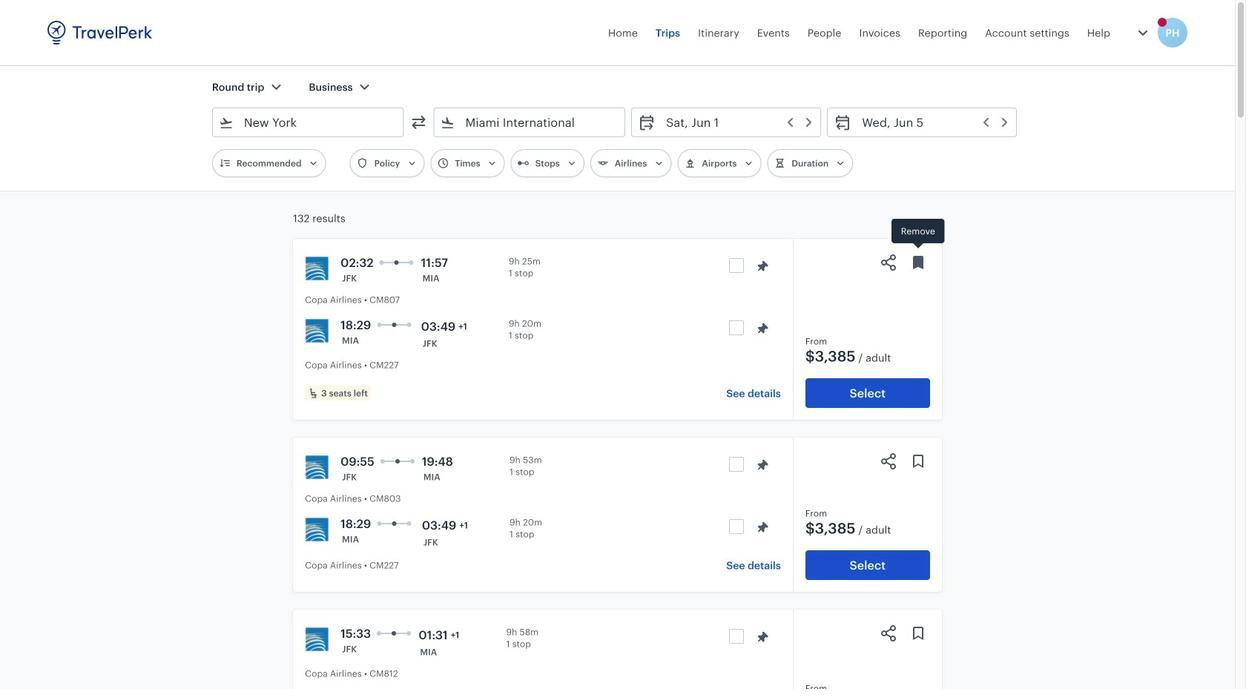 Task type: describe. For each thing, give the bounding box(es) containing it.
5 copa airlines image from the top
[[305, 628, 329, 651]]

To search field
[[455, 111, 606, 134]]

4 copa airlines image from the top
[[305, 518, 329, 542]]

2 copa airlines image from the top
[[305, 319, 329, 343]]

3 copa airlines image from the top
[[305, 456, 329, 479]]

1 copa airlines image from the top
[[305, 257, 329, 280]]



Task type: locate. For each thing, give the bounding box(es) containing it.
copa airlines image
[[305, 257, 329, 280], [305, 319, 329, 343], [305, 456, 329, 479], [305, 518, 329, 542], [305, 628, 329, 651]]

From search field
[[234, 111, 384, 134]]

Return field
[[852, 111, 1011, 134]]

tooltip
[[892, 219, 945, 251]]

Depart field
[[656, 111, 815, 134]]



Task type: vqa. For each thing, say whether or not it's contained in the screenshot.
the Return field
yes



